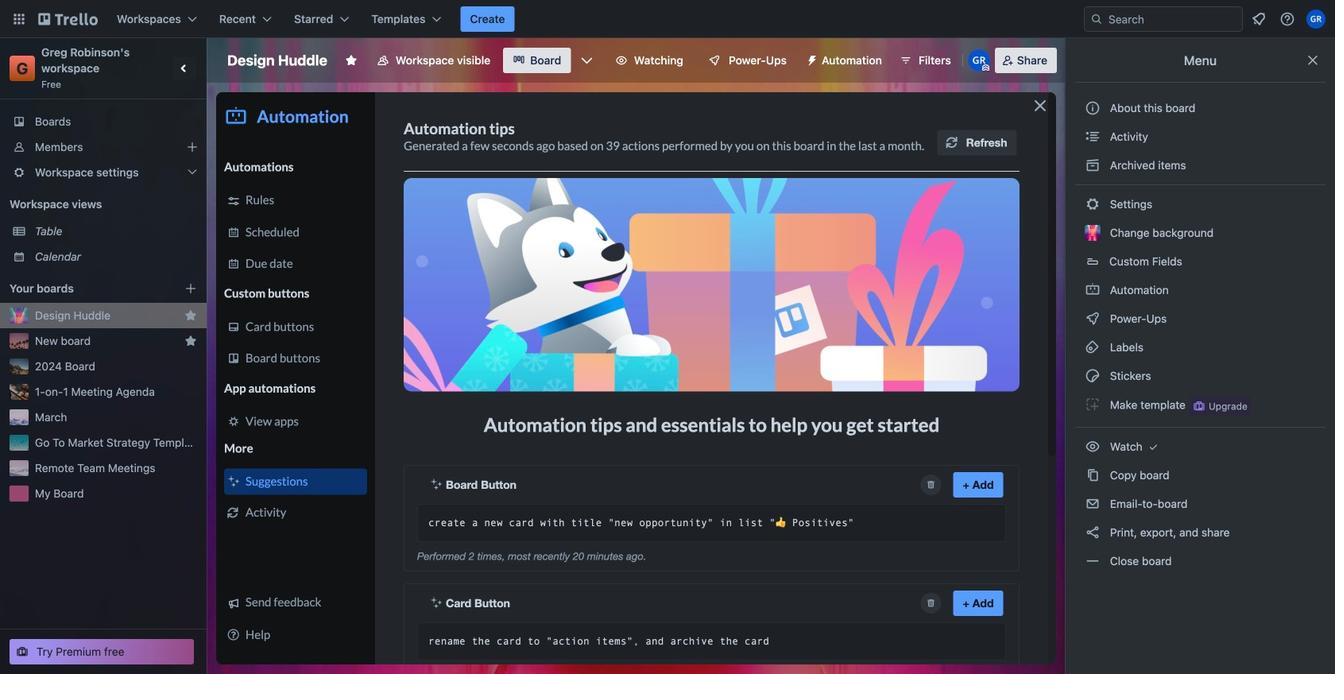 Task type: locate. For each thing, give the bounding box(es) containing it.
primary element
[[0, 0, 1335, 38]]

this member is an admin of this board. image
[[982, 64, 989, 72]]

greg robinson (gregrobinson96) image
[[968, 49, 990, 72]]

sm image
[[800, 48, 822, 70], [1085, 157, 1101, 173], [1085, 196, 1101, 212], [1085, 339, 1101, 355], [1085, 368, 1101, 384], [1085, 397, 1101, 413], [1085, 467, 1101, 483], [1085, 525, 1101, 541]]

sm image
[[1085, 129, 1101, 145], [1085, 282, 1101, 298], [1085, 311, 1101, 327], [1085, 439, 1101, 455], [1146, 439, 1162, 455], [1085, 496, 1101, 512], [1085, 553, 1101, 569]]

search image
[[1091, 13, 1103, 25]]

starred icon image
[[184, 309, 197, 322], [184, 335, 197, 347]]

customize views image
[[579, 52, 595, 68]]

workspace navigation collapse icon image
[[173, 57, 196, 79]]

1 vertical spatial starred icon image
[[184, 335, 197, 347]]

0 vertical spatial starred icon image
[[184, 309, 197, 322]]



Task type: describe. For each thing, give the bounding box(es) containing it.
1 starred icon image from the top
[[184, 309, 197, 322]]

Board name text field
[[219, 48, 335, 73]]

greg robinson (gregrobinson96) image
[[1307, 10, 1326, 29]]

your boards with 8 items element
[[10, 279, 161, 298]]

star or unstar board image
[[345, 54, 358, 67]]

open information menu image
[[1280, 11, 1296, 27]]

back to home image
[[38, 6, 98, 32]]

Search field
[[1103, 8, 1242, 30]]

2 starred icon image from the top
[[184, 335, 197, 347]]

0 notifications image
[[1250, 10, 1269, 29]]

add board image
[[184, 282, 197, 295]]



Task type: vqa. For each thing, say whether or not it's contained in the screenshot.
ADD BOARD 'IMAGE'
yes



